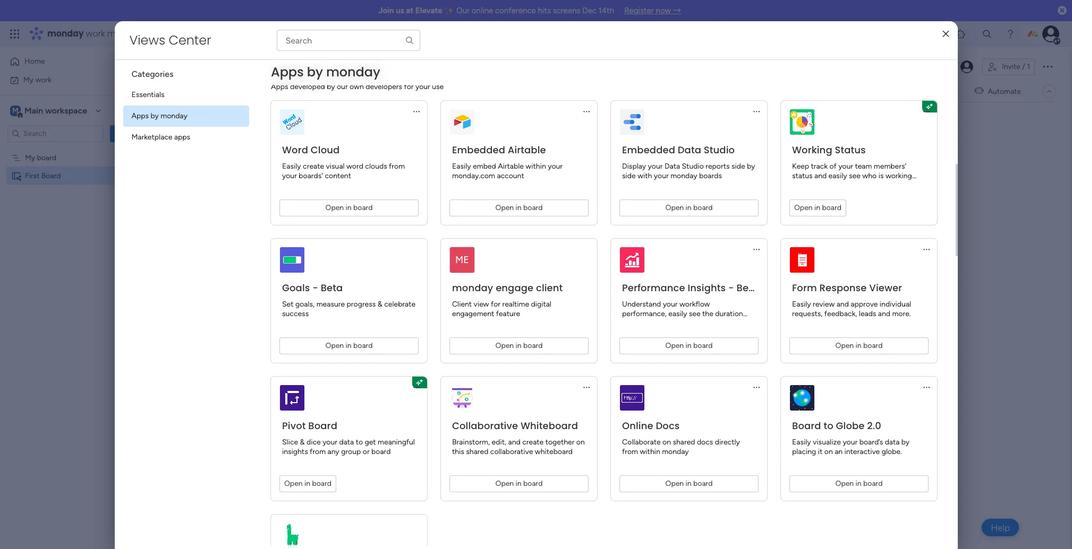 Task type: describe. For each thing, give the bounding box(es) containing it.
gallery
[[457, 87, 480, 96]]

v2 search image
[[297, 114, 305, 126]]

use
[[432, 82, 444, 91]]

1 vertical spatial data
[[664, 162, 680, 171]]

board's
[[859, 438, 883, 447]]

directly
[[715, 438, 740, 447]]

widget inside button
[[619, 388, 642, 397]]

my work button
[[6, 71, 114, 88]]

in for beta
[[685, 342, 691, 351]]

calendar button
[[346, 83, 392, 100]]

open for 2.0
[[835, 480, 854, 489]]

- inside "performance insights - beta understand your workflow performance, easily see the duration tasks were "stuck" and how to improve"
[[728, 282, 734, 295]]

on inside 'online docs collaborate on shared docs directly from within monday'
[[662, 438, 671, 447]]

automate
[[988, 87, 1021, 96]]

an
[[835, 448, 842, 457]]

goals
[[282, 282, 310, 295]]

with inside embedded data studio display your data studio reports side by side with your monday boards
[[637, 172, 652, 181]]

timelines,
[[522, 350, 556, 360]]

how
[[699, 319, 713, 328]]

in for set
[[345, 342, 351, 351]]

see inside "performance insights - beta understand your workflow performance, easily see the duration tasks were "stuck" and how to improve"
[[689, 310, 700, 319]]

easily inside board to globe 2.0 easily visualize your board's data by placing it on an interactive globe.
[[792, 438, 811, 447]]

pivot board slice & dice your data to get meaningful insights from any group or board
[[282, 420, 415, 457]]

essentials option
[[123, 84, 249, 106]]

open in board button for edit,
[[449, 476, 588, 493]]

home button
[[6, 53, 114, 70]]

open for easily
[[835, 342, 854, 351]]

in for client
[[515, 342, 521, 351]]

embedded data studio display your data studio reports side by side with your monday boards
[[622, 143, 755, 181]]

14th
[[599, 6, 614, 15]]

apps by monday apps developed by our own developers for your use
[[271, 64, 444, 91]]

& inside pivot board slice & dice your data to get meaningful insights from any group or board
[[300, 438, 305, 447]]

collaborative whiteboard brainstorm, edit, and create together on this shared collaborative whiteboard
[[452, 420, 585, 457]]

and up feedback,
[[836, 300, 849, 309]]

m
[[12, 106, 19, 115]]

search image
[[405, 36, 414, 45]]

status
[[835, 143, 866, 157]]

open in board for embed
[[495, 203, 542, 213]]

other
[[573, 350, 592, 360]]

categories list box
[[123, 60, 257, 148]]

engagement
[[452, 310, 494, 319]]

open in board button for embed
[[449, 200, 588, 217]]

charts,
[[496, 350, 520, 360]]

board for goals - beta
[[353, 342, 372, 351]]

files gallery
[[440, 87, 480, 96]]

invite members image
[[932, 29, 943, 39]]

menu image for embedded data studio
[[752, 107, 761, 116]]

add your first widget button
[[567, 385, 646, 402]]

add widget
[[243, 115, 282, 124]]

developers
[[365, 82, 402, 91]]

for inside apps by monday apps developed by our own developers for your use
[[404, 82, 413, 91]]

board up other
[[546, 322, 585, 340]]

realtime
[[502, 300, 529, 309]]

files gallery button
[[432, 83, 488, 100]]

plans
[[200, 29, 218, 38]]

to inside use charts, timelines, and other widgets to get insights from this board learn more
[[625, 350, 632, 360]]

open in board button for client
[[449, 338, 588, 355]]

working
[[885, 172, 912, 181]]

management
[[107, 28, 165, 40]]

monday work management
[[47, 28, 165, 40]]

board for pivot board
[[312, 480, 331, 489]]

apps by monday option
[[123, 106, 249, 127]]

and down the individual
[[878, 310, 890, 319]]

0 vertical spatial first
[[176, 55, 210, 79]]

goals,
[[295, 300, 314, 309]]

display
[[622, 162, 646, 171]]

together
[[545, 438, 574, 447]]

easily inside word cloud easily create visual word clouds from your boards' content
[[282, 162, 301, 171]]

insights inside pivot board slice & dice your data to get meaningful insights from any group or board
[[282, 448, 308, 457]]

more.
[[892, 310, 911, 319]]

register now →
[[624, 6, 681, 15]]

by inside board to globe 2.0 easily visualize your board's data by placing it on an interactive globe.
[[901, 438, 909, 447]]

2.0
[[867, 420, 881, 433]]

add widget button
[[224, 111, 287, 128]]

shareable board image
[[158, 61, 171, 73]]

✨
[[444, 6, 454, 15]]

apps image
[[956, 29, 966, 39]]

open in board button for set
[[279, 338, 418, 355]]

Search for a column type search field
[[277, 30, 420, 51]]

widgets inside use charts, timelines, and other widgets to get insights from this board learn more
[[594, 350, 623, 360]]

client
[[536, 282, 563, 295]]

menu image for online docs
[[752, 384, 761, 392]]

where
[[810, 181, 830, 190]]

with inside visualize your board data with multiple widgets element
[[622, 322, 649, 340]]

response
[[819, 282, 867, 295]]

angle down image
[[207, 116, 212, 124]]

in for 2.0
[[855, 480, 861, 489]]

to inside board to globe 2.0 easily visualize your board's data by placing it on an interactive globe.
[[823, 420, 833, 433]]

board inside list box
[[41, 171, 61, 180]]

shareable board image
[[11, 171, 21, 181]]

board inside pivot board slice & dice your data to get meaningful insights from any group or board
[[371, 448, 391, 457]]

monday inside option
[[161, 112, 187, 121]]

board for collaborative whiteboard
[[523, 480, 542, 489]]

board for performance insights - beta
[[693, 342, 712, 351]]

board for word cloud
[[353, 203, 372, 213]]

monday.com
[[452, 172, 495, 181]]

globe.
[[882, 448, 902, 457]]

engage
[[496, 282, 533, 295]]

board for online docs
[[693, 480, 712, 489]]

board for working status
[[822, 203, 841, 213]]

pivot
[[282, 420, 306, 433]]

online docs collaborate on shared docs directly from within monday
[[622, 420, 740, 457]]

1 image
[[917, 22, 927, 34]]

1 horizontal spatial apps by monday
[[271, 63, 380, 81]]

docs
[[656, 420, 680, 433]]

gantt
[[284, 87, 304, 96]]

workspace
[[45, 105, 87, 116]]

dapulse x slim image
[[943, 30, 949, 38]]

calendar
[[354, 87, 384, 96]]

shared inside collaborative whiteboard brainstorm, edit, and create together on this shared collaborative whiteboard
[[466, 448, 488, 457]]

celebrate
[[384, 300, 415, 309]]

view
[[473, 300, 489, 309]]

multiple
[[652, 322, 704, 340]]

for inside monday engage client client view for realtime digital engagement feature
[[491, 300, 500, 309]]

open in board for set
[[325, 342, 372, 351]]

in for create
[[345, 203, 351, 213]]

cloud for word cloud easily create visual word clouds from your boards' content
[[310, 143, 339, 157]]

board up the word cloud
[[214, 55, 264, 79]]

home
[[24, 57, 45, 66]]

in for on
[[685, 480, 691, 489]]

word cloud easily create visual word clouds from your boards' content
[[282, 143, 405, 181]]

placing
[[792, 448, 816, 457]]

this inside use charts, timelines, and other widgets to get insights from this board learn more
[[697, 350, 710, 360]]

boards
[[699, 172, 722, 181]]

add for add your first widget
[[571, 388, 585, 397]]

open for embed
[[495, 203, 514, 213]]

on inside collaborative whiteboard brainstorm, edit, and create together on this shared collaborative whiteboard
[[576, 438, 585, 447]]

menu image for form response viewer
[[922, 245, 931, 254]]

group
[[341, 448, 361, 457]]

members'
[[874, 162, 906, 171]]

board for monday engage client
[[523, 342, 542, 351]]

insights
[[688, 282, 726, 295]]

help image
[[1005, 29, 1016, 39]]

dec
[[582, 6, 597, 15]]

invite
[[1002, 62, 1021, 71]]

your inside working status keep track of your team members' status and easily see who is working from where
[[838, 162, 853, 171]]

0 vertical spatial side
[[731, 162, 745, 171]]

marketplace apps option
[[123, 127, 249, 148]]

visual
[[326, 162, 344, 171]]

this inside collaborative whiteboard brainstorm, edit, and create together on this shared collaborative whiteboard
[[452, 448, 464, 457]]

meaningful
[[378, 438, 415, 447]]

first board inside list box
[[25, 171, 61, 180]]

progress
[[346, 300, 376, 309]]

my board
[[25, 153, 56, 162]]

0 horizontal spatial side
[[622, 172, 636, 181]]

open for track
[[794, 203, 812, 213]]

conference
[[495, 6, 536, 15]]

center
[[169, 31, 211, 49]]

collapse board header image
[[1045, 87, 1054, 96]]

open for create
[[325, 203, 344, 213]]

tasks
[[622, 319, 639, 328]]

search everything image
[[982, 29, 992, 39]]

categories
[[132, 69, 174, 79]]

working status keep track of your team members' status and easily see who is working from where
[[792, 143, 912, 190]]

within inside embedded airtable easily embed airtable within your monday.com account
[[525, 162, 546, 171]]

now
[[656, 6, 671, 15]]

open in board for client
[[495, 342, 542, 351]]

online
[[472, 6, 493, 15]]

embedded for embedded data studio
[[622, 143, 675, 157]]

board for embedded data studio
[[693, 203, 712, 213]]

goals - beta set goals, measure progress & celebrate success
[[282, 282, 415, 319]]

from inside use charts, timelines, and other widgets to get insights from this board learn more
[[678, 350, 695, 360]]

get inside pivot board slice & dice your data to get meaningful insights from any group or board
[[364, 438, 376, 447]]

chart button
[[311, 83, 346, 100]]

word cloud button
[[221, 83, 276, 100]]

in for display
[[685, 203, 691, 213]]

visualize
[[813, 438, 841, 447]]

on inside board to globe 2.0 easily visualize your board's data by placing it on an interactive globe.
[[824, 448, 833, 457]]

viewer
[[869, 282, 902, 295]]

open in board for beta
[[665, 342, 712, 351]]

more
[[608, 362, 625, 371]]

easily inside form response viewer easily review and approve individual requests, feedback, leads and more.
[[792, 300, 811, 309]]



Task type: locate. For each thing, give the bounding box(es) containing it.
insights
[[648, 350, 676, 360], [282, 448, 308, 457]]

easily inside "performance insights - beta understand your workflow performance, easily see the duration tasks were "stuck" and how to improve"
[[668, 310, 687, 319]]

open in board button for easily
[[789, 338, 928, 355]]

1 vertical spatial easily
[[668, 310, 687, 319]]

open down 'online docs collaborate on shared docs directly from within monday'
[[665, 480, 684, 489]]

open in board button for beta
[[619, 338, 758, 355]]

0 vertical spatial cloud
[[249, 87, 268, 96]]

word
[[346, 162, 363, 171]]

0 horizontal spatial easily
[[668, 310, 687, 319]]

your
[[415, 82, 430, 91], [548, 162, 562, 171], [648, 162, 663, 171], [838, 162, 853, 171], [282, 172, 297, 181], [654, 172, 669, 181], [663, 300, 677, 309], [514, 322, 543, 340], [587, 388, 602, 397], [322, 438, 337, 447], [843, 438, 857, 447]]

arrow down image
[[442, 113, 455, 126]]

apps
[[271, 63, 303, 81], [271, 64, 303, 81], [271, 82, 288, 91], [132, 112, 149, 121]]

apps by monday up marketplace apps
[[132, 112, 187, 121]]

apps by monday up chart
[[271, 63, 380, 81]]

1 horizontal spatial word
[[282, 143, 308, 157]]

beta up measure
[[320, 282, 343, 295]]

in left timelines,
[[515, 342, 521, 351]]

in down account at the left of the page
[[515, 203, 521, 213]]

list box
[[0, 147, 135, 328]]

add inside button
[[571, 388, 585, 397]]

1 vertical spatial get
[[364, 438, 376, 447]]

widget inside popup button
[[259, 115, 282, 124]]

1 vertical spatial add
[[571, 388, 585, 397]]

open in board down interactive
[[835, 480, 883, 489]]

help button
[[982, 520, 1019, 537]]

open in board button for 2.0
[[789, 476, 928, 493]]

open down 'collaborative'
[[495, 480, 514, 489]]

marketplace apps
[[132, 133, 190, 142]]

menu image for word cloud
[[412, 107, 421, 116]]

visualize
[[455, 322, 511, 340]]

0 horizontal spatial create
[[303, 162, 324, 171]]

views
[[129, 31, 165, 49]]

my for my work
[[23, 75, 34, 84]]

board down interactive
[[863, 480, 883, 489]]

2 beta from the left
[[736, 282, 759, 295]]

invite / 1
[[1002, 62, 1030, 71]]

open in board button down interactive
[[789, 476, 928, 493]]

board inside use charts, timelines, and other widgets to get insights from this board learn more
[[712, 350, 733, 360]]

your inside button
[[587, 388, 602, 397]]

open for client
[[495, 342, 514, 351]]

beta inside "performance insights - beta understand your workflow performance, easily see the duration tasks were "stuck" and how to improve"
[[736, 282, 759, 295]]

whiteboard
[[520, 420, 578, 433]]

open in board down docs
[[665, 480, 712, 489]]

0 vertical spatial get
[[634, 350, 646, 360]]

open down feedback,
[[835, 342, 854, 351]]

to inside pivot board slice & dice your data to get meaningful insights from any group or board
[[356, 438, 363, 447]]

own
[[349, 82, 364, 91]]

views center
[[129, 31, 211, 49]]

data up boards at the top right of the page
[[678, 143, 701, 157]]

data inside pivot board slice & dice your data to get meaningful insights from any group or board
[[339, 438, 354, 447]]

on down "docs"
[[662, 438, 671, 447]]

2 - from the left
[[728, 282, 734, 295]]

board
[[214, 55, 264, 79], [41, 171, 61, 180], [308, 420, 337, 433], [792, 420, 821, 433]]

easily up placing
[[792, 438, 811, 447]]

1 horizontal spatial add
[[571, 388, 585, 397]]

word inside 'button'
[[229, 87, 247, 96]]

1 horizontal spatial beta
[[736, 282, 759, 295]]

create up boards'
[[303, 162, 324, 171]]

0 horizontal spatial data
[[339, 438, 354, 447]]

1 horizontal spatial work
[[86, 28, 105, 40]]

0 horizontal spatial embedded
[[452, 143, 505, 157]]

apps
[[174, 133, 190, 142]]

0 vertical spatial airtable
[[508, 143, 546, 157]]

from inside word cloud easily create visual word clouds from your boards' content
[[389, 162, 405, 171]]

1 vertical spatial within
[[640, 448, 660, 457]]

1 horizontal spatial cloud
[[310, 143, 339, 157]]

0 horizontal spatial work
[[35, 75, 52, 84]]

open down where
[[794, 203, 812, 213]]

0 vertical spatial widgets
[[708, 322, 758, 340]]

open in board for easily
[[835, 342, 883, 351]]

feature
[[496, 310, 520, 319]]

marketplace
[[132, 133, 172, 142]]

open in board down 'collaborative'
[[495, 480, 542, 489]]

categories heading
[[123, 60, 249, 84]]

0 vertical spatial data
[[678, 143, 701, 157]]

widgets
[[708, 322, 758, 340], [594, 350, 623, 360]]

open in board for on
[[665, 480, 712, 489]]

see plans
[[186, 29, 218, 38]]

work
[[86, 28, 105, 40], [35, 75, 52, 84]]

board down leads
[[863, 342, 883, 351]]

cloud up add widget
[[249, 87, 268, 96]]

widget right first
[[619, 388, 642, 397]]

1 horizontal spatial widget
[[619, 388, 642, 397]]

1 horizontal spatial first board
[[176, 55, 264, 79]]

menu image for collaborative whiteboard
[[582, 384, 591, 392]]

menu image for performance insights - beta
[[752, 245, 761, 254]]

board down account at the left of the page
[[523, 203, 542, 213]]

easily inside embedded airtable easily embed airtable within your monday.com account
[[452, 162, 471, 171]]

option
[[0, 148, 135, 150]]

beta up 'duration'
[[736, 282, 759, 295]]

chart
[[319, 87, 338, 96]]

open in board button down where
[[789, 200, 846, 217]]

embedded up display
[[622, 143, 675, 157]]

side right reports
[[731, 162, 745, 171]]

1 horizontal spatial see
[[849, 172, 860, 181]]

open in board down leads
[[835, 342, 883, 351]]

insights down slice
[[282, 448, 308, 457]]

in down 'online docs collaborate on shared docs directly from within monday'
[[685, 480, 691, 489]]

2 embedded from the left
[[622, 143, 675, 157]]

2 horizontal spatial data
[[885, 438, 899, 447]]

0 horizontal spatial widgets
[[594, 350, 623, 360]]

0 vertical spatial create
[[303, 162, 324, 171]]

embedded up embed at left
[[452, 143, 505, 157]]

work inside button
[[35, 75, 52, 84]]

cloud inside word cloud easily create visual word clouds from your boards' content
[[310, 143, 339, 157]]

open in board for track
[[794, 203, 841, 213]]

1 horizontal spatial this
[[697, 350, 710, 360]]

0 horizontal spatial -
[[312, 282, 318, 295]]

widgets down 'duration'
[[708, 322, 758, 340]]

open in board button down account at the left of the page
[[449, 200, 588, 217]]

1 vertical spatial first board
[[25, 171, 61, 180]]

cloud for word cloud
[[249, 87, 268, 96]]

data inside board to globe 2.0 easily visualize your board's data by placing it on an interactive globe.
[[885, 438, 899, 447]]

- inside goals - beta set goals, measure progress & celebrate success
[[312, 282, 318, 295]]

add down word cloud 'button' on the left top
[[243, 115, 257, 124]]

board right or
[[371, 448, 391, 457]]

workspace selection element
[[10, 104, 89, 118]]

from inside working status keep track of your team members' status and easily see who is working from where
[[792, 181, 808, 190]]

1 horizontal spatial on
[[662, 438, 671, 447]]

open in board button for display
[[619, 200, 758, 217]]

were
[[641, 319, 657, 328]]

0 horizontal spatial &
[[300, 438, 305, 447]]

0 horizontal spatial word
[[229, 87, 247, 96]]

beta inside goals - beta set goals, measure progress & celebrate success
[[320, 282, 343, 295]]

1 embedded from the left
[[452, 143, 505, 157]]

1 horizontal spatial -
[[728, 282, 734, 295]]

data
[[678, 143, 701, 157], [664, 162, 680, 171]]

new task button
[[161, 111, 201, 128]]

see down team
[[849, 172, 860, 181]]

board down search in workspace field
[[37, 153, 56, 162]]

1 horizontal spatial easily
[[828, 172, 847, 181]]

board down docs
[[693, 480, 712, 489]]

in
[[345, 203, 351, 213], [515, 203, 521, 213], [685, 203, 691, 213], [814, 203, 820, 213], [345, 342, 351, 351], [515, 342, 521, 351], [685, 342, 691, 351], [855, 342, 861, 351], [304, 480, 310, 489], [515, 480, 521, 489], [685, 480, 691, 489], [855, 480, 861, 489]]

in for easily
[[855, 342, 861, 351]]

within right embed at left
[[525, 162, 546, 171]]

open in board button down feature
[[449, 338, 588, 355]]

0 vertical spatial apps by monday
[[271, 63, 380, 81]]

first right shareable board image
[[25, 171, 40, 180]]

collaborate
[[622, 438, 660, 447]]

Search field
[[305, 112, 337, 127]]

1 vertical spatial see
[[689, 310, 700, 319]]

insights inside use charts, timelines, and other widgets to get insights from this board learn more
[[648, 350, 676, 360]]

monday inside apps by monday apps developed by our own developers for your use
[[326, 64, 380, 81]]

visualize your board data with multiple widgets
[[455, 322, 758, 340]]

get inside use charts, timelines, and other widgets to get insights from this board learn more
[[634, 350, 646, 360]]

0 vertical spatial see
[[849, 172, 860, 181]]

open in board for 2.0
[[835, 480, 883, 489]]

0 horizontal spatial widget
[[259, 115, 282, 124]]

from inside pivot board slice & dice your data to get meaningful insights from any group or board
[[310, 448, 325, 457]]

First Board field
[[174, 55, 267, 79]]

1 vertical spatial apps by monday
[[132, 112, 187, 121]]

side down display
[[622, 172, 636, 181]]

open for &
[[284, 480, 302, 489]]

None search field
[[277, 30, 420, 51]]

add for add widget
[[243, 115, 257, 124]]

board down my board in the top left of the page
[[41, 171, 61, 180]]

open in board button down any
[[279, 476, 336, 493]]

& right progress
[[377, 300, 382, 309]]

and inside working status keep track of your team members' status and easily see who is working from where
[[814, 172, 827, 181]]

2 horizontal spatial on
[[824, 448, 833, 457]]

widget left v2 search "icon"
[[259, 115, 282, 124]]

this down how
[[697, 350, 710, 360]]

1 vertical spatial work
[[35, 75, 52, 84]]

0 vertical spatial studio
[[704, 143, 735, 157]]

data up group
[[339, 438, 354, 447]]

within inside 'online docs collaborate on shared docs directly from within monday'
[[640, 448, 660, 457]]

0 horizontal spatial for
[[404, 82, 413, 91]]

board down progress
[[353, 342, 372, 351]]

your inside embedded airtable easily embed airtable within your monday.com account
[[548, 162, 562, 171]]

word for word cloud easily create visual word clouds from your boards' content
[[282, 143, 308, 157]]

form response viewer easily review and approve individual requests, feedback, leads and more.
[[792, 282, 911, 319]]

get
[[634, 350, 646, 360], [364, 438, 376, 447]]

1 vertical spatial airtable
[[498, 162, 524, 171]]

studio up reports
[[704, 143, 735, 157]]

word down first board field
[[229, 87, 247, 96]]

0 horizontal spatial first board
[[25, 171, 61, 180]]

to up or
[[356, 438, 363, 447]]

data up globe.
[[885, 438, 899, 447]]

0 vertical spatial with
[[637, 172, 652, 181]]

monday inside embedded data studio display your data studio reports side by side with your monday boards
[[670, 172, 697, 181]]

from right the "clouds"
[[389, 162, 405, 171]]

list box containing my board
[[0, 147, 135, 328]]

1 vertical spatial side
[[622, 172, 636, 181]]

1 horizontal spatial &
[[377, 300, 382, 309]]

activity
[[932, 62, 958, 71]]

0 horizontal spatial cloud
[[249, 87, 268, 96]]

main workspace
[[24, 105, 87, 116]]

1 horizontal spatial shared
[[673, 438, 695, 447]]

and left how
[[685, 319, 697, 328]]

monday
[[47, 28, 84, 40], [326, 63, 380, 81], [326, 64, 380, 81], [161, 112, 187, 121], [670, 172, 697, 181], [452, 282, 493, 295], [662, 448, 689, 457]]

open in board for &
[[284, 480, 331, 489]]

1 vertical spatial shared
[[466, 448, 488, 457]]

to up the more
[[625, 350, 632, 360]]

easily inside working status keep track of your team members' status and easily see who is working from where
[[828, 172, 847, 181]]

1 vertical spatial create
[[522, 438, 543, 447]]

menu image for board to globe 2.0
[[922, 384, 931, 392]]

0 vertical spatial easily
[[828, 172, 847, 181]]

0 horizontal spatial add
[[243, 115, 257, 124]]

1 vertical spatial insights
[[282, 448, 308, 457]]

filter button
[[392, 111, 455, 128]]

open in board down multiple
[[665, 342, 712, 351]]

learn
[[588, 362, 606, 371]]

embedded inside embedded airtable easily embed airtable within your monday.com account
[[452, 143, 505, 157]]

the
[[702, 310, 713, 319]]

1 vertical spatial for
[[491, 300, 500, 309]]

0 vertical spatial work
[[86, 28, 105, 40]]

1 vertical spatial cloud
[[310, 143, 339, 157]]

1 vertical spatial widgets
[[594, 350, 623, 360]]

0 horizontal spatial this
[[452, 448, 464, 457]]

& inside goals - beta set goals, measure progress & celebrate success
[[377, 300, 382, 309]]

collaborative
[[490, 448, 533, 457]]

first board down my board in the top left of the page
[[25, 171, 61, 180]]

data left tasks
[[588, 322, 619, 340]]

create inside collaborative whiteboard brainstorm, edit, and create together on this shared collaborative whiteboard
[[522, 438, 543, 447]]

monday inside monday engage client client view for realtime digital engagement feature
[[452, 282, 493, 295]]

within down collaborate at the bottom right of page
[[640, 448, 660, 457]]

join
[[378, 6, 394, 15]]

0 horizontal spatial shared
[[466, 448, 488, 457]]

from down dice
[[310, 448, 325, 457]]

word for word cloud
[[229, 87, 247, 96]]

open in board button down how
[[619, 338, 758, 355]]

first board
[[176, 55, 264, 79], [25, 171, 61, 180]]

0 vertical spatial &
[[377, 300, 382, 309]]

use charts, timelines, and other widgets to get insights from this board learn more
[[480, 350, 733, 371]]

0 horizontal spatial apps by monday
[[132, 112, 187, 121]]

from down status
[[792, 181, 808, 190]]

your inside word cloud easily create visual word clouds from your boards' content
[[282, 172, 297, 181]]

0 horizontal spatial insights
[[282, 448, 308, 457]]

add
[[243, 115, 257, 124], [571, 388, 585, 397]]

board up visualize
[[792, 420, 821, 433]]

board down where
[[822, 203, 841, 213]]

0 horizontal spatial first
[[25, 171, 40, 180]]

autopilot image
[[975, 84, 984, 98]]

cloud up visual
[[310, 143, 339, 157]]

open down an
[[835, 480, 854, 489]]

apps inside option
[[132, 112, 149, 121]]

1 horizontal spatial widgets
[[708, 322, 758, 340]]

1 vertical spatial word
[[282, 143, 308, 157]]

for
[[404, 82, 413, 91], [491, 300, 500, 309]]

0 vertical spatial within
[[525, 162, 546, 171]]

board down word
[[353, 203, 372, 213]]

jacob simon image
[[1042, 26, 1059, 43]]

who
[[862, 172, 877, 181]]

board right charts,
[[523, 342, 542, 351]]

1 beta from the left
[[320, 282, 343, 295]]

apps by monday inside option
[[132, 112, 187, 121]]

this down brainstorm,
[[452, 448, 464, 457]]

us
[[396, 6, 404, 15]]

shared inside 'online docs collaborate on shared docs directly from within monday'
[[673, 438, 695, 447]]

1 horizontal spatial side
[[731, 162, 745, 171]]

performance insights - beta understand your workflow performance, easily see the duration tasks were "stuck" and how to improve
[[622, 282, 759, 328]]

board to globe 2.0 easily visualize your board's data by placing it on an interactive globe.
[[792, 420, 909, 457]]

work for my
[[35, 75, 52, 84]]

menu image
[[412, 107, 421, 116], [922, 107, 931, 116], [752, 245, 761, 254], [412, 384, 421, 392], [582, 384, 591, 392], [922, 384, 931, 392]]

open for beta
[[665, 342, 684, 351]]

collaborative
[[452, 420, 518, 433]]

0 vertical spatial widget
[[259, 115, 282, 124]]

menu image for embedded airtable
[[582, 107, 591, 116]]

see inside working status keep track of your team members' status and easily see who is working from where
[[849, 172, 860, 181]]

menu image
[[582, 107, 591, 116], [752, 107, 761, 116], [922, 245, 931, 254], [752, 384, 761, 392]]

digital
[[531, 300, 551, 309]]

open for display
[[665, 203, 684, 213]]

add left first
[[571, 388, 585, 397]]

your inside pivot board slice & dice your data to get meaningful insights from any group or board
[[322, 438, 337, 447]]

open in board down progress
[[325, 342, 372, 351]]

visualize your board data with multiple widgets element
[[141, 137, 1072, 550]]

easily down of on the right top of page
[[828, 172, 847, 181]]

board inside board to globe 2.0 easily visualize your board's data by placing it on an interactive globe.
[[792, 420, 821, 433]]

in for &
[[304, 480, 310, 489]]

by inside apps by monday option
[[151, 112, 159, 121]]

developed
[[290, 82, 325, 91]]

0 vertical spatial my
[[23, 75, 34, 84]]

learn more link
[[588, 361, 625, 372]]

your inside board to globe 2.0 easily visualize your board's data by placing it on an interactive globe.
[[843, 438, 857, 447]]

1 horizontal spatial embedded
[[622, 143, 675, 157]]

word inside word cloud easily create visual word clouds from your boards' content
[[282, 143, 308, 157]]

work for monday
[[86, 28, 105, 40]]

performance,
[[622, 310, 666, 319]]

open in board button
[[279, 200, 418, 217], [449, 200, 588, 217], [619, 200, 758, 217], [789, 200, 846, 217], [279, 338, 418, 355], [449, 338, 588, 355], [619, 338, 758, 355], [789, 338, 928, 355], [279, 476, 336, 493], [449, 476, 588, 493], [619, 476, 758, 493], [789, 476, 928, 493]]

open in board for display
[[665, 203, 712, 213]]

board
[[37, 153, 56, 162], [353, 203, 372, 213], [523, 203, 542, 213], [693, 203, 712, 213], [822, 203, 841, 213], [546, 322, 585, 340], [353, 342, 372, 351], [523, 342, 542, 351], [693, 342, 712, 351], [863, 342, 883, 351], [712, 350, 733, 360], [371, 448, 391, 457], [312, 480, 331, 489], [523, 480, 542, 489], [693, 480, 712, 489], [863, 480, 883, 489]]

get up or
[[364, 438, 376, 447]]

1 - from the left
[[312, 282, 318, 295]]

this
[[697, 350, 710, 360], [452, 448, 464, 457]]

board down whiteboard
[[523, 480, 542, 489]]

my for my board
[[25, 153, 35, 162]]

1 horizontal spatial insights
[[648, 350, 676, 360]]

requests,
[[792, 310, 822, 319]]

0 vertical spatial word
[[229, 87, 247, 96]]

to inside "performance insights - beta understand your workflow performance, easily see the duration tasks were "stuck" and how to improve"
[[715, 319, 722, 328]]

shared down brainstorm,
[[466, 448, 488, 457]]

1 horizontal spatial create
[[522, 438, 543, 447]]

select product image
[[10, 29, 20, 39]]

0 vertical spatial add
[[243, 115, 257, 124]]

for right view
[[491, 300, 500, 309]]

kanban
[[400, 87, 424, 96]]

word up boards'
[[282, 143, 308, 157]]

open in board button for track
[[789, 200, 846, 217]]

workspace image
[[10, 105, 21, 117]]

by inside embedded data studio display your data studio reports side by side with your monday boards
[[747, 162, 755, 171]]

open in board button down leads
[[789, 338, 928, 355]]

boards'
[[299, 172, 323, 181]]

join us at elevate ✨ our online conference hits screens dec 14th
[[378, 6, 614, 15]]

studio
[[704, 143, 735, 157], [682, 162, 704, 171]]

in down interactive
[[855, 480, 861, 489]]

embedded for embedded airtable
[[452, 143, 505, 157]]

activity button
[[928, 58, 978, 75]]

open for on
[[665, 480, 684, 489]]

- right 'goals'
[[312, 282, 318, 295]]

your inside "performance insights - beta understand your workflow performance, easily see the duration tasks were "stuck" and how to improve"
[[663, 300, 677, 309]]

easily up the requests,
[[792, 300, 811, 309]]

- right insights
[[728, 282, 734, 295]]

board inside pivot board slice & dice your data to get meaningful insights from any group or board
[[308, 420, 337, 433]]

open in board down account at the left of the page
[[495, 203, 542, 213]]

files
[[440, 87, 455, 96]]

1 horizontal spatial for
[[491, 300, 500, 309]]

board for board to globe 2.0
[[863, 480, 883, 489]]

first board down plans
[[176, 55, 264, 79]]

open in board button for on
[[619, 476, 758, 493]]

open for set
[[325, 342, 344, 351]]

to up visualize
[[823, 420, 833, 433]]

1 horizontal spatial within
[[640, 448, 660, 457]]

and inside "performance insights - beta understand your workflow performance, easily see the duration tasks were "stuck" and how to improve"
[[685, 319, 697, 328]]

in for track
[[814, 203, 820, 213]]

for right developers
[[404, 82, 413, 91]]

open in board for edit,
[[495, 480, 542, 489]]

cloud inside 'button'
[[249, 87, 268, 96]]

and inside collaborative whiteboard brainstorm, edit, and create together on this shared collaborative whiteboard
[[508, 438, 520, 447]]

my down search in workspace field
[[25, 153, 35, 162]]

add inside popup button
[[243, 115, 257, 124]]

1 vertical spatial &
[[300, 438, 305, 447]]

open in board button down docs
[[619, 476, 758, 493]]

performance
[[622, 282, 685, 295]]

board for form response viewer
[[863, 342, 883, 351]]

1 horizontal spatial data
[[588, 322, 619, 340]]

open in board down 'content'
[[325, 203, 372, 213]]

Search in workspace field
[[22, 128, 89, 140]]

easily up monday.com
[[452, 162, 471, 171]]

1
[[1027, 62, 1030, 71]]

by
[[307, 63, 323, 81], [307, 64, 323, 81], [327, 82, 335, 91], [151, 112, 159, 121], [747, 162, 755, 171], [901, 438, 909, 447]]

my inside my work button
[[23, 75, 34, 84]]

embedded inside embedded data studio display your data studio reports side by side with your monday boards
[[622, 143, 675, 157]]

it
[[818, 448, 822, 457]]

whiteboard
[[535, 448, 573, 457]]

open in board for create
[[325, 203, 372, 213]]

show board description image
[[272, 62, 284, 72]]

first down center
[[176, 55, 210, 79]]

in for embed
[[515, 203, 521, 213]]

0 horizontal spatial see
[[689, 310, 700, 319]]

1 vertical spatial first
[[25, 171, 40, 180]]

0 horizontal spatial within
[[525, 162, 546, 171]]

0 vertical spatial for
[[404, 82, 413, 91]]

create inside word cloud easily create visual word clouds from your boards' content
[[303, 162, 324, 171]]

at
[[406, 6, 414, 15]]

and inside use charts, timelines, and other widgets to get insights from this board learn more
[[558, 350, 571, 360]]

monday inside 'online docs collaborate on shared docs directly from within monday'
[[662, 448, 689, 457]]

0 horizontal spatial on
[[576, 438, 585, 447]]

studio up boards at the top right of the page
[[682, 162, 704, 171]]

open for edit,
[[495, 480, 514, 489]]

1 horizontal spatial first
[[176, 55, 210, 79]]

from inside 'online docs collaborate on shared docs directly from within monday'
[[622, 448, 638, 457]]

filter
[[411, 115, 428, 124]]

in for edit,
[[515, 480, 521, 489]]

1 horizontal spatial get
[[634, 350, 646, 360]]

open in board button down 'content'
[[279, 200, 418, 217]]

open in board button for &
[[279, 476, 336, 493]]

measure
[[316, 300, 345, 309]]

board up dice
[[308, 420, 337, 433]]

1 vertical spatial studio
[[682, 162, 704, 171]]

0 horizontal spatial beta
[[320, 282, 343, 295]]

0 vertical spatial first board
[[176, 55, 264, 79]]

0 horizontal spatial get
[[364, 438, 376, 447]]

1 vertical spatial this
[[452, 448, 464, 457]]

→
[[673, 6, 681, 15]]

remove from favorites image
[[290, 61, 300, 72]]

easily
[[282, 162, 301, 171], [452, 162, 471, 171], [792, 300, 811, 309], [792, 438, 811, 447]]

open in board button down boards at the top right of the page
[[619, 200, 758, 217]]

0 vertical spatial this
[[697, 350, 710, 360]]

1 vertical spatial with
[[622, 322, 649, 340]]

in down leads
[[855, 342, 861, 351]]

help
[[991, 523, 1010, 534]]

1 vertical spatial widget
[[619, 388, 642, 397]]

your inside apps by monday apps developed by our own developers for your use
[[415, 82, 430, 91]]

1 vertical spatial my
[[25, 153, 35, 162]]

docs
[[697, 438, 713, 447]]

and up 'collaborative'
[[508, 438, 520, 447]]

to right how
[[715, 319, 722, 328]]

clouds
[[365, 162, 387, 171]]

me
[[455, 255, 469, 266]]

open right use
[[495, 342, 514, 351]]

elevate
[[415, 6, 442, 15]]

0 vertical spatial insights
[[648, 350, 676, 360]]

board for embedded airtable
[[523, 203, 542, 213]]

to
[[715, 319, 722, 328], [625, 350, 632, 360], [823, 420, 833, 433], [356, 438, 363, 447]]

success
[[282, 310, 309, 319]]

open in board button for create
[[279, 200, 418, 217]]

first
[[603, 388, 617, 397]]

embedded airtable easily embed airtable within your monday.com account
[[452, 143, 562, 181]]



Task type: vqa. For each thing, say whether or not it's contained in the screenshot.
Replies related to Replies to my update
no



